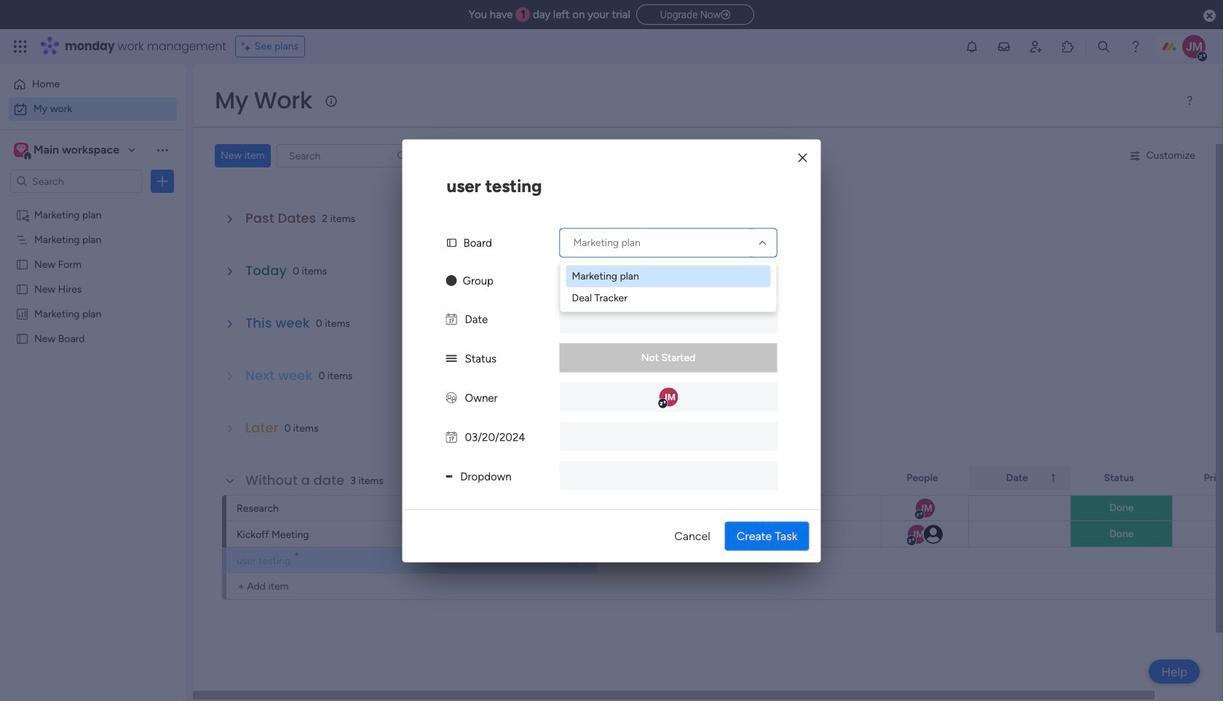 Task type: vqa. For each thing, say whether or not it's contained in the screenshot.
column header
yes



Task type: locate. For each thing, give the bounding box(es) containing it.
column header
[[598, 466, 729, 491], [729, 466, 882, 491], [969, 466, 1071, 491]]

None search field
[[276, 144, 413, 167]]

0 vertical spatial public board image
[[15, 257, 29, 271]]

public board image up public dashboard icon
[[15, 282, 29, 296]]

1 vertical spatial public board image
[[15, 282, 29, 296]]

close image
[[798, 153, 807, 163]]

2 vertical spatial option
[[0, 201, 186, 204]]

public board image down "shareable board" icon
[[15, 257, 29, 271]]

invite members image
[[1029, 39, 1043, 54]]

shareable board image
[[15, 207, 29, 221]]

Filter dashboard by text search field
[[276, 144, 413, 167]]

1 column header from the left
[[598, 466, 729, 491]]

dapulse rightstroke image
[[721, 9, 730, 20]]

0 vertical spatial dapulse date column image
[[446, 312, 457, 325]]

1 public board image from the top
[[15, 257, 29, 271]]

list box
[[0, 199, 186, 547]]

dialog
[[402, 139, 821, 562]]

sort image
[[1048, 472, 1059, 484]]

v2 multiple person column image
[[446, 391, 457, 404]]

public dashboard image
[[15, 306, 29, 320]]

dapulse close image
[[1203, 9, 1216, 23]]

1 vertical spatial option
[[9, 98, 177, 121]]

option
[[9, 73, 177, 96], [9, 98, 177, 121], [0, 201, 186, 204]]

2 public board image from the top
[[15, 282, 29, 296]]

2 vertical spatial public board image
[[15, 331, 29, 345]]

help image
[[1128, 39, 1143, 54]]

1 dapulse date column image from the top
[[446, 312, 457, 325]]

monday marketplace image
[[1061, 39, 1075, 54]]

dapulse date column image down v2 sun image
[[446, 312, 457, 325]]

public board image
[[15, 257, 29, 271], [15, 282, 29, 296], [15, 331, 29, 345]]

search image
[[396, 150, 408, 162]]

public board image down public dashboard icon
[[15, 331, 29, 345]]

dapulse date column image
[[446, 312, 457, 325], [446, 430, 457, 443]]

1 vertical spatial dapulse date column image
[[446, 430, 457, 443]]

dapulse date column image down v2 multiple person column icon
[[446, 430, 457, 443]]



Task type: describe. For each thing, give the bounding box(es) containing it.
Search in workspace field
[[31, 173, 122, 190]]

notifications image
[[965, 39, 979, 54]]

v2 dropdown column image
[[446, 470, 452, 483]]

3 public board image from the top
[[15, 331, 29, 345]]

select product image
[[13, 39, 28, 54]]

update feed image
[[997, 39, 1011, 54]]

jeremy miller image
[[1182, 35, 1206, 58]]

workspace selection element
[[14, 141, 122, 160]]

2 column header from the left
[[729, 466, 882, 491]]

2 dapulse date column image from the top
[[446, 430, 457, 443]]

workspace image
[[14, 142, 28, 158]]

v2 sun image
[[446, 274, 457, 287]]

v2 status image
[[446, 352, 457, 365]]

0 vertical spatial option
[[9, 73, 177, 96]]

see plans image
[[241, 39, 255, 55]]

search everything image
[[1096, 39, 1111, 54]]

3 column header from the left
[[969, 466, 1071, 491]]

workspace image
[[16, 142, 26, 158]]



